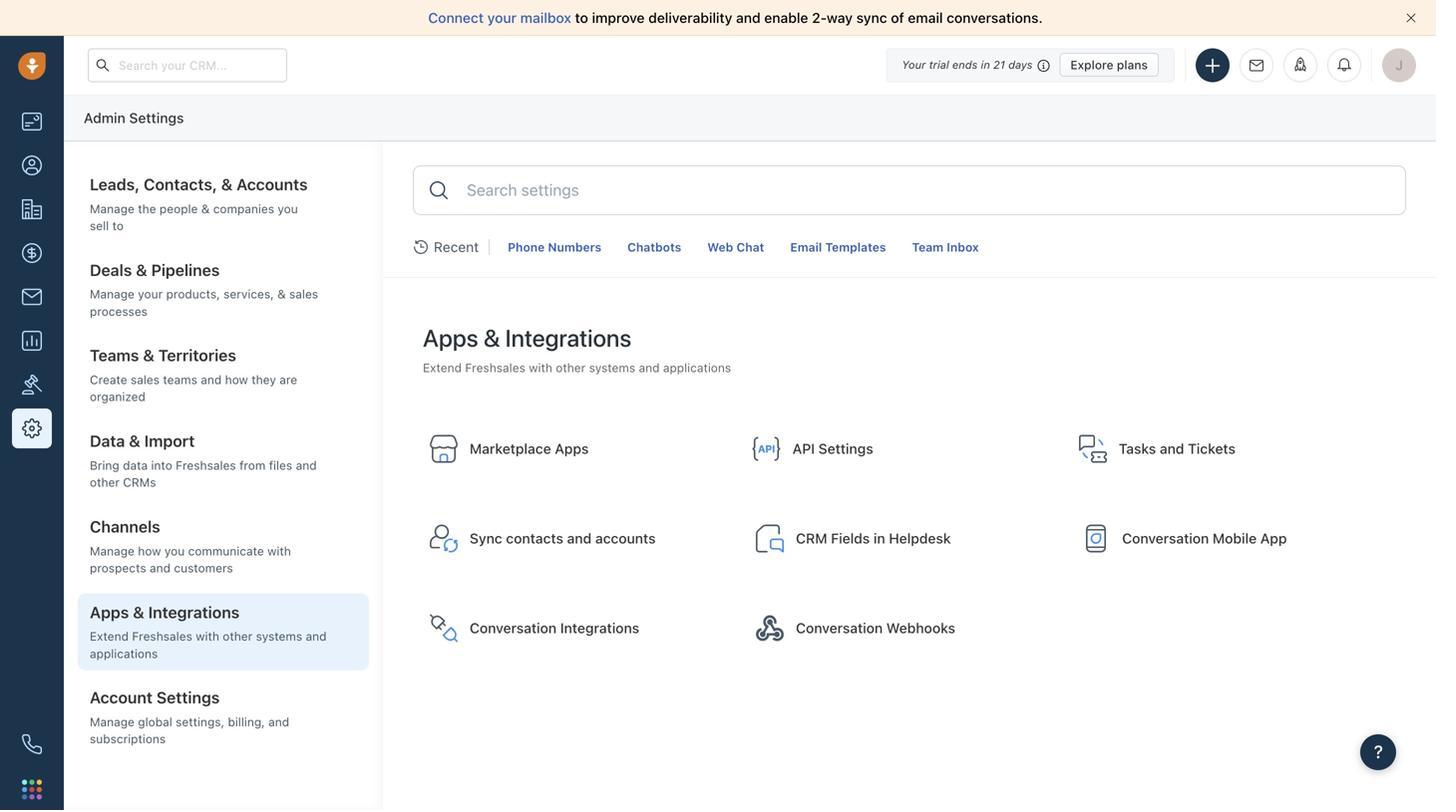 Task type: locate. For each thing, give the bounding box(es) containing it.
1 vertical spatial sales
[[131, 373, 160, 387]]

other inside the data & import bring data into freshsales from files and other crms
[[90, 476, 120, 490]]

settings
[[129, 110, 184, 126], [819, 441, 873, 457], [156, 689, 220, 708]]

settings for api
[[819, 441, 873, 457]]

in left '21'
[[981, 58, 990, 71]]

2 horizontal spatial other
[[556, 361, 586, 375]]

manage up subscriptions
[[90, 716, 135, 730]]

freshsales up "marketplace"
[[465, 361, 526, 375]]

0 horizontal spatial sales
[[131, 373, 160, 387]]

other
[[556, 361, 586, 375], [90, 476, 120, 490], [223, 630, 253, 644]]

0 horizontal spatial extend
[[90, 630, 129, 644]]

your left mailbox on the top left
[[487, 9, 517, 26]]

your up processes
[[138, 287, 163, 301]]

conversation right integrate key apps quickly without getting on marketplace icon
[[470, 620, 557, 637]]

how inside channels manage how you communicate with prospects and customers
[[138, 544, 161, 558]]

2 vertical spatial apps
[[90, 603, 129, 622]]

1 vertical spatial settings
[[819, 441, 873, 457]]

app
[[1261, 531, 1287, 547]]

ends
[[952, 58, 978, 71]]

extend
[[423, 361, 462, 375], [90, 630, 129, 644]]

manage up prospects
[[90, 544, 135, 558]]

0 horizontal spatial you
[[164, 544, 185, 558]]

1 horizontal spatial with
[[267, 544, 291, 558]]

1 vertical spatial other
[[90, 476, 120, 490]]

settings right the admin
[[129, 110, 184, 126]]

2 horizontal spatial apps
[[555, 441, 589, 457]]

1 horizontal spatial other
[[223, 630, 253, 644]]

apps down prospects
[[90, 603, 129, 622]]

sync contacts and accounts between your crm and freshdesk image
[[428, 523, 460, 555]]

data
[[90, 432, 125, 451]]

integrate key apps quickly without getting on marketplace image
[[428, 613, 460, 645]]

1 horizontal spatial applications
[[663, 361, 731, 375]]

phone numbers
[[508, 240, 602, 254]]

with inside channels manage how you communicate with prospects and customers
[[267, 544, 291, 558]]

manage inside channels manage how you communicate with prospects and customers
[[90, 544, 135, 558]]

0 vertical spatial extend
[[423, 361, 462, 375]]

0 horizontal spatial your
[[138, 287, 163, 301]]

connect your mailbox link
[[428, 9, 575, 26]]

2 vertical spatial with
[[196, 630, 219, 644]]

collaborate with teams using tasks or convert conversations to support tickets in freshdesk image
[[1077, 433, 1109, 465]]

data & import bring data into freshsales from files and other crms
[[90, 432, 317, 490]]

1 vertical spatial apps
[[555, 441, 589, 457]]

chatbots link
[[620, 233, 690, 261]]

conversation
[[1122, 531, 1209, 547], [470, 620, 557, 637], [796, 620, 883, 637]]

sales inside the deals & pipelines manage your products, services, & sales processes
[[289, 287, 318, 301]]

0 vertical spatial applications
[[663, 361, 731, 375]]

conversation mobile app link
[[1070, 502, 1388, 576]]

1 manage from the top
[[90, 202, 135, 216]]

you up customers at the bottom left of page
[[164, 544, 185, 558]]

webhooks
[[887, 620, 956, 637]]

deals
[[90, 261, 132, 280]]

files
[[269, 459, 292, 473]]

1 vertical spatial with
[[267, 544, 291, 558]]

communicate
[[188, 544, 264, 558]]

settings up "settings,"
[[156, 689, 220, 708]]

integrations
[[505, 324, 632, 352], [148, 603, 240, 622], [560, 620, 640, 637]]

other down customers at the bottom left of page
[[223, 630, 253, 644]]

applications
[[663, 361, 731, 375], [90, 647, 158, 661]]

freshsales down import
[[176, 459, 236, 473]]

1 vertical spatial your
[[138, 287, 163, 301]]

how down channels
[[138, 544, 161, 558]]

recent
[[434, 239, 479, 255]]

1 horizontal spatial you
[[278, 202, 298, 216]]

0 horizontal spatial applications
[[90, 647, 158, 661]]

how inside teams & territories create sales teams and how they are organized
[[225, 373, 248, 387]]

in right fields
[[874, 531, 885, 547]]

2 vertical spatial settings
[[156, 689, 220, 708]]

use webhooks to notify yourself for replies, chat assignments, and more image
[[754, 613, 786, 645]]

0 horizontal spatial apps
[[90, 603, 129, 622]]

0 vertical spatial settings
[[129, 110, 184, 126]]

processes
[[90, 305, 148, 319]]

you down accounts
[[278, 202, 298, 216]]

contacts
[[506, 531, 564, 547]]

how left they
[[225, 373, 248, 387]]

0 vertical spatial you
[[278, 202, 298, 216]]

close image
[[1406, 13, 1416, 23]]

sync
[[857, 9, 887, 26]]

extend up the "account"
[[90, 630, 129, 644]]

settings for admin
[[129, 110, 184, 126]]

1 vertical spatial to
[[112, 219, 124, 233]]

with up marketplace apps
[[529, 361, 553, 375]]

0 horizontal spatial with
[[196, 630, 219, 644]]

manage up processes
[[90, 287, 135, 301]]

freshsales
[[465, 361, 526, 375], [176, 459, 236, 473], [132, 630, 192, 644]]

your inside the deals & pipelines manage your products, services, & sales processes
[[138, 287, 163, 301]]

1 vertical spatial in
[[874, 531, 885, 547]]

&
[[221, 175, 233, 194], [201, 202, 210, 216], [136, 261, 147, 280], [277, 287, 286, 301], [484, 324, 500, 352], [143, 346, 154, 365], [129, 432, 140, 451], [133, 603, 144, 622]]

1 horizontal spatial systems
[[589, 361, 635, 375]]

2 vertical spatial freshsales
[[132, 630, 192, 644]]

with down customers at the bottom left of page
[[196, 630, 219, 644]]

customers
[[174, 561, 233, 575]]

1 vertical spatial how
[[138, 544, 161, 558]]

web chat
[[707, 240, 764, 254]]

1 horizontal spatial apps & integrations extend freshsales with other systems and applications
[[423, 324, 731, 375]]

you
[[278, 202, 298, 216], [164, 544, 185, 558]]

1 vertical spatial apps & integrations extend freshsales with other systems and applications
[[90, 603, 327, 661]]

1 vertical spatial freshsales
[[176, 459, 236, 473]]

other up marketplace apps link
[[556, 361, 586, 375]]

2 horizontal spatial conversation
[[1122, 531, 1209, 547]]

0 vertical spatial other
[[556, 361, 586, 375]]

0 vertical spatial sales
[[289, 287, 318, 301]]

0 vertical spatial in
[[981, 58, 990, 71]]

to right sell
[[112, 219, 124, 233]]

channels manage how you communicate with prospects and customers
[[90, 518, 291, 575]]

systems
[[589, 361, 635, 375], [256, 630, 302, 644]]

and inside account settings manage global settings, billing, and subscriptions
[[268, 716, 289, 730]]

tickets
[[1188, 441, 1236, 457]]

teams
[[163, 373, 197, 387]]

settings,
[[176, 716, 225, 730]]

to inside 'leads, contacts, & accounts manage the people & companies you sell to'
[[112, 219, 124, 233]]

settings inside account settings manage global settings, billing, and subscriptions
[[156, 689, 220, 708]]

apps down recent
[[423, 324, 478, 352]]

manage inside 'leads, contacts, & accounts manage the people & companies you sell to'
[[90, 202, 135, 216]]

0 vertical spatial apps & integrations extend freshsales with other systems and applications
[[423, 324, 731, 375]]

1 vertical spatial extend
[[90, 630, 129, 644]]

sales right services,
[[289, 287, 318, 301]]

0 vertical spatial with
[[529, 361, 553, 375]]

what's new image
[[1294, 57, 1308, 71]]

helpdesk
[[889, 531, 951, 547]]

you inside 'leads, contacts, & accounts manage the people & companies you sell to'
[[278, 202, 298, 216]]

leads,
[[90, 175, 140, 194]]

systems up marketplace apps link
[[589, 361, 635, 375]]

tasks and tickets
[[1119, 441, 1236, 457]]

way
[[827, 9, 853, 26]]

2 manage from the top
[[90, 287, 135, 301]]

extend up integrate with other systems through apps image
[[423, 361, 462, 375]]

0 horizontal spatial to
[[112, 219, 124, 233]]

conversation inside "link"
[[1122, 531, 1209, 547]]

manage up sell
[[90, 202, 135, 216]]

other down bring
[[90, 476, 120, 490]]

team
[[912, 240, 944, 254]]

1 horizontal spatial how
[[225, 373, 248, 387]]

pipelines
[[151, 261, 220, 280]]

enable
[[764, 9, 808, 26]]

conversation right the use webhooks to notify yourself for replies, chat assignments, and more icon at bottom right
[[796, 620, 883, 637]]

and
[[736, 9, 761, 26], [639, 361, 660, 375], [201, 373, 222, 387], [1160, 441, 1184, 457], [296, 459, 317, 473], [567, 531, 592, 547], [150, 561, 171, 575], [306, 630, 327, 644], [268, 716, 289, 730]]

tokens to access chat and crm apis image
[[751, 433, 783, 465]]

with right communicate
[[267, 544, 291, 558]]

1 horizontal spatial conversation
[[796, 620, 883, 637]]

connect your mailbox to improve deliverability and enable 2-way sync of email conversations.
[[428, 9, 1043, 26]]

conversation left "mobile"
[[1122, 531, 1209, 547]]

create
[[90, 373, 127, 387]]

admin settings
[[84, 110, 184, 126]]

freshsales up the "account"
[[132, 630, 192, 644]]

apps & integrations extend freshsales with other systems and applications
[[423, 324, 731, 375], [90, 603, 327, 661]]

3 manage from the top
[[90, 544, 135, 558]]

1 horizontal spatial sales
[[289, 287, 318, 301]]

settings right api
[[819, 441, 873, 457]]

0 horizontal spatial in
[[874, 531, 885, 547]]

1 horizontal spatial apps
[[423, 324, 478, 352]]

manage inside account settings manage global settings, billing, and subscriptions
[[90, 716, 135, 730]]

& inside the data & import bring data into freshsales from files and other crms
[[129, 432, 140, 451]]

sell
[[90, 219, 109, 233]]

your
[[902, 58, 926, 71]]

0 horizontal spatial other
[[90, 476, 120, 490]]

0 horizontal spatial conversation
[[470, 620, 557, 637]]

0 vertical spatial to
[[575, 9, 588, 26]]

0 horizontal spatial how
[[138, 544, 161, 558]]

systems up billing,
[[256, 630, 302, 644]]

Search your CRM... text field
[[88, 48, 287, 82]]

team inbox link
[[904, 233, 987, 261]]

4 manage from the top
[[90, 716, 135, 730]]

1 vertical spatial you
[[164, 544, 185, 558]]

0 vertical spatial systems
[[589, 361, 635, 375]]

1 vertical spatial applications
[[90, 647, 158, 661]]

0 horizontal spatial systems
[[256, 630, 302, 644]]

deals & pipelines manage your products, services, & sales processes
[[90, 261, 318, 319]]

apps
[[423, 324, 478, 352], [555, 441, 589, 457], [90, 603, 129, 622]]

email
[[908, 9, 943, 26]]

accounts
[[237, 175, 308, 194]]

1 horizontal spatial your
[[487, 9, 517, 26]]

sales up 'organized'
[[131, 373, 160, 387]]

with
[[529, 361, 553, 375], [267, 544, 291, 558], [196, 630, 219, 644]]

how
[[225, 373, 248, 387], [138, 544, 161, 558]]

to right mailbox on the top left
[[575, 9, 588, 26]]

0 vertical spatial apps
[[423, 324, 478, 352]]

conversation for conversation webhooks
[[796, 620, 883, 637]]

apps right "marketplace"
[[555, 441, 589, 457]]

admin
[[84, 110, 125, 126]]

manage
[[90, 202, 135, 216], [90, 287, 135, 301], [90, 544, 135, 558], [90, 716, 135, 730]]

your trial ends in 21 days
[[902, 58, 1033, 71]]

0 vertical spatial how
[[225, 373, 248, 387]]



Task type: describe. For each thing, give the bounding box(es) containing it.
global
[[138, 716, 172, 730]]

they
[[252, 373, 276, 387]]

api settings link
[[741, 412, 1059, 486]]

of
[[891, 9, 904, 26]]

into
[[151, 459, 172, 473]]

teams
[[90, 346, 139, 365]]

conversation webhooks
[[796, 620, 956, 637]]

crm
[[796, 531, 827, 547]]

services,
[[223, 287, 274, 301]]

Search settings text field
[[465, 178, 1390, 203]]

1 horizontal spatial extend
[[423, 361, 462, 375]]

trial
[[929, 58, 949, 71]]

mobile
[[1213, 531, 1257, 547]]

properties image
[[22, 375, 42, 395]]

& inside teams & territories create sales teams and how they are organized
[[143, 346, 154, 365]]

send email image
[[1250, 59, 1264, 72]]

api settings
[[793, 441, 873, 457]]

you inside channels manage how you communicate with prospects and customers
[[164, 544, 185, 558]]

account settings manage global settings, billing, and subscriptions
[[90, 689, 289, 747]]

integrations down customers at the bottom left of page
[[148, 603, 240, 622]]

prospects
[[90, 561, 146, 575]]

improve
[[592, 9, 645, 26]]

conversation mobile app
[[1122, 531, 1287, 547]]

marketplace apps
[[470, 441, 589, 457]]

sync
[[470, 531, 502, 547]]

territories
[[158, 346, 236, 365]]

deliverability
[[649, 9, 733, 26]]

chatbots
[[627, 240, 682, 254]]

sync contacts and accounts
[[470, 531, 656, 547]]

data
[[123, 459, 148, 473]]

crm fields in helpdesk
[[796, 531, 951, 547]]

explore plans
[[1071, 58, 1148, 72]]

marketplace
[[470, 441, 551, 457]]

email templates
[[790, 240, 886, 254]]

explore plans link
[[1060, 53, 1159, 77]]

conversation integrations
[[470, 620, 640, 637]]

crms
[[123, 476, 156, 490]]

phone
[[508, 240, 545, 254]]

account
[[90, 689, 153, 708]]

sales inside teams & territories create sales teams and how they are organized
[[131, 373, 160, 387]]

leads, contacts, & accounts manage the people & companies you sell to
[[90, 175, 308, 233]]

numbers
[[548, 240, 602, 254]]

chat
[[737, 240, 764, 254]]

organized
[[90, 390, 146, 404]]

view crm fields in tickets that help your support team image
[[754, 523, 786, 555]]

channels
[[90, 518, 160, 537]]

integrations down numbers at the top of page
[[505, 324, 632, 352]]

team inbox
[[912, 240, 979, 254]]

2-
[[812, 9, 827, 26]]

conversation webhooks link
[[744, 592, 1062, 666]]

1 horizontal spatial in
[[981, 58, 990, 71]]

and inside teams & territories create sales teams and how they are organized
[[201, 373, 222, 387]]

and inside channels manage how you communicate with prospects and customers
[[150, 561, 171, 575]]

settings for account
[[156, 689, 220, 708]]

conversation integrations link
[[418, 592, 736, 666]]

teams & territories create sales teams and how they are organized
[[90, 346, 297, 404]]

2 horizontal spatial with
[[529, 361, 553, 375]]

fields
[[831, 531, 870, 547]]

products,
[[166, 287, 220, 301]]

conversation for conversation mobile app
[[1122, 531, 1209, 547]]

conversation for conversation integrations
[[470, 620, 557, 637]]

apps inside marketplace apps link
[[555, 441, 589, 457]]

email
[[790, 240, 822, 254]]

billing,
[[228, 716, 265, 730]]

integrations down accounts
[[560, 620, 640, 637]]

explore
[[1071, 58, 1114, 72]]

and inside the data & import bring data into freshsales from files and other crms
[[296, 459, 317, 473]]

tasks and tickets link
[[1067, 412, 1385, 486]]

phone element
[[12, 725, 52, 765]]

phone numbers link
[[500, 233, 610, 261]]

contacts,
[[144, 175, 217, 194]]

accounts
[[595, 531, 656, 547]]

1 vertical spatial systems
[[256, 630, 302, 644]]

the
[[138, 202, 156, 216]]

0 horizontal spatial apps & integrations extend freshsales with other systems and applications
[[90, 603, 327, 661]]

1 horizontal spatial to
[[575, 9, 588, 26]]

templates
[[825, 240, 886, 254]]

from
[[239, 459, 266, 473]]

plans
[[1117, 58, 1148, 72]]

21
[[993, 58, 1005, 71]]

inbox
[[947, 240, 979, 254]]

people
[[160, 202, 198, 216]]

import
[[144, 432, 195, 451]]

install the mobile app to chat with customers on the go image
[[1080, 523, 1112, 555]]

tasks
[[1119, 441, 1156, 457]]

companies
[[213, 202, 274, 216]]

connect
[[428, 9, 484, 26]]

freshsales inside the data & import bring data into freshsales from files and other crms
[[176, 459, 236, 473]]

0 vertical spatial your
[[487, 9, 517, 26]]

freshworks switcher image
[[22, 780, 42, 800]]

0 vertical spatial freshsales
[[465, 361, 526, 375]]

mailbox
[[520, 9, 571, 26]]

integrate with other systems through apps image
[[428, 433, 460, 465]]

bring
[[90, 459, 119, 473]]

manage inside the deals & pipelines manage your products, services, & sales processes
[[90, 287, 135, 301]]

are
[[280, 373, 297, 387]]

days
[[1009, 58, 1033, 71]]

phone image
[[22, 735, 42, 755]]

api
[[793, 441, 815, 457]]

email templates link
[[782, 233, 894, 261]]

subscriptions
[[90, 733, 166, 747]]

web
[[707, 240, 733, 254]]

2 vertical spatial other
[[223, 630, 253, 644]]

web chat link
[[699, 233, 772, 261]]



Task type: vqa. For each thing, say whether or not it's contained in the screenshot.
CONVERSATION MOBILE APP link at the bottom
yes



